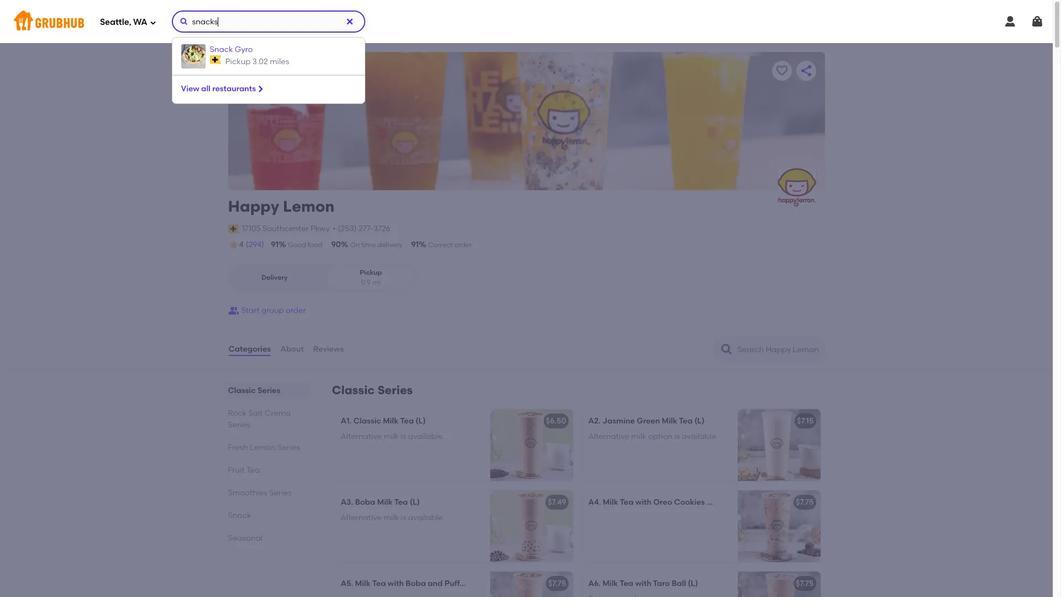Task type: vqa. For each thing, say whether or not it's contained in the screenshot.
Lemon associated with Fresh
yes



Task type: describe. For each thing, give the bounding box(es) containing it.
all
[[201, 84, 210, 93]]

group
[[262, 306, 284, 315]]

start group order button
[[228, 301, 306, 321]]

277-
[[359, 224, 374, 233]]

series inside the rock salt crema series
[[228, 420, 250, 430]]

snack tab
[[228, 510, 305, 521]]

categories button
[[228, 330, 272, 369]]

cookies
[[674, 498, 705, 507]]

reviews button
[[313, 330, 345, 369]]

0 vertical spatial boba
[[355, 498, 375, 507]]

snack gyro image
[[181, 44, 205, 69]]

a2. jasmine green milk tea (l)
[[588, 416, 705, 426]]

seattle,
[[100, 17, 131, 27]]

1 horizontal spatial svg image
[[1031, 15, 1044, 28]]

Search Happy Lemon search field
[[737, 344, 821, 355]]

pkwy
[[311, 224, 330, 233]]

alternative for classic
[[341, 432, 382, 441]]

a2.
[[588, 416, 601, 426]]

on time delivery
[[350, 241, 402, 249]]

save this restaurant image
[[775, 64, 789, 77]]

available. right option
[[682, 432, 718, 441]]

fruit tea tab
[[228, 464, 305, 476]]

fresh lemon series
[[228, 443, 300, 452]]

0 vertical spatial puff
[[724, 498, 739, 507]]

91 for good food
[[271, 240, 279, 249]]

0 horizontal spatial svg image
[[345, 17, 354, 26]]

alternative for jasmine
[[588, 432, 629, 441]]

91 for correct order
[[411, 240, 419, 249]]

classic series inside tab
[[228, 386, 280, 395]]

crema
[[265, 409, 291, 418]]

classic inside classic series tab
[[228, 386, 256, 395]]

a5. milk tea with boba and puff cream (l) image
[[490, 572, 573, 597]]

1 horizontal spatial boba
[[406, 579, 426, 588]]

rock
[[228, 409, 247, 418]]

categories
[[229, 344, 271, 354]]

(253)
[[338, 224, 357, 233]]

seasonal tab
[[228, 532, 305, 544]]

view all restaurants
[[181, 84, 256, 93]]

alternative milk is available. for boba
[[341, 513, 445, 523]]

salt
[[248, 409, 263, 418]]

a6. milk tea with taro ball (l)
[[588, 579, 698, 588]]

people icon image
[[228, 305, 239, 316]]

17105 southcenter pkwy button
[[241, 223, 330, 235]]

$7.75 for a5. milk tea with boba and puff cream (l)
[[548, 579, 566, 588]]

correct
[[428, 241, 453, 249]]

gyro
[[235, 45, 253, 54]]

delivery
[[378, 241, 402, 249]]

miles
[[270, 57, 289, 67]]

grubhub plus flag logo image
[[210, 55, 221, 64]]

• (253) 277-3726
[[333, 224, 391, 233]]

1 vertical spatial puff
[[445, 579, 460, 588]]

svg image inside "list box"
[[256, 85, 265, 93]]

a1. classic milk tea (l) image
[[490, 409, 573, 481]]

0 horizontal spatial and
[[428, 579, 443, 588]]

a4. milk tea with oreo cookies and puff cream (l)
[[588, 498, 779, 507]]

list box inside 'main navigation' navigation
[[172, 37, 365, 104]]

a4. milk tea with oreo cookies and puff cream (l) image
[[738, 490, 821, 562]]

fruit tea
[[228, 465, 260, 475]]

a3.
[[341, 498, 353, 507]]

milk for classic
[[384, 432, 399, 441]]

$7.75 for a4. milk tea with oreo cookies and puff cream (l)
[[796, 498, 814, 507]]

snack gyro
[[210, 45, 253, 54]]

happy
[[228, 197, 279, 216]]

series up a1. classic milk tea (l)
[[378, 383, 413, 397]]

3.02
[[253, 57, 268, 67]]

star icon image
[[228, 239, 239, 250]]

time
[[361, 241, 376, 249]]

17105
[[242, 224, 261, 233]]

mi
[[373, 278, 381, 286]]

4
[[239, 240, 244, 249]]

fruit
[[228, 465, 245, 475]]

start
[[241, 306, 260, 315]]

smoothies series
[[228, 488, 292, 498]]

17105 southcenter pkwy
[[242, 224, 330, 233]]

0 vertical spatial cream
[[741, 498, 767, 507]]

happy lemon
[[228, 197, 335, 216]]

a5.
[[341, 579, 353, 588]]

start group order
[[241, 306, 306, 315]]

a3. boba milk tea (l) image
[[490, 490, 573, 562]]

order inside button
[[286, 306, 306, 315]]

a4.
[[588, 498, 601, 507]]

snack for snack
[[228, 511, 251, 520]]

milk up option
[[662, 416, 677, 426]]

a6.
[[588, 579, 601, 588]]

search icon image
[[720, 343, 733, 356]]

restaurants
[[212, 84, 256, 93]]

a1.
[[341, 416, 352, 426]]

alternative milk is available. for classic
[[341, 432, 445, 441]]

a5. milk tea with boba and puff cream (l)
[[341, 579, 500, 588]]

is for $7.49
[[401, 513, 406, 523]]

taro
[[653, 579, 670, 588]]

classic up a1.
[[332, 383, 375, 397]]

rock salt crema series tab
[[228, 407, 305, 431]]

a1. classic milk tea (l)
[[341, 416, 426, 426]]



Task type: locate. For each thing, give the bounding box(es) containing it.
about
[[280, 344, 304, 354]]

oreo
[[654, 498, 672, 507]]

0 vertical spatial pickup
[[225, 57, 251, 67]]

milk
[[383, 416, 399, 426], [662, 416, 677, 426], [377, 498, 393, 507], [603, 498, 618, 507], [355, 579, 371, 588], [603, 579, 618, 588]]

1 horizontal spatial classic series
[[332, 383, 413, 397]]

1 horizontal spatial lemon
[[283, 197, 335, 216]]

1 alternative milk is available. from the top
[[341, 432, 445, 441]]

0 vertical spatial lemon
[[283, 197, 335, 216]]

alternative for boba
[[341, 513, 382, 523]]

tea inside "tab"
[[246, 465, 260, 475]]

1 vertical spatial lemon
[[250, 443, 276, 452]]

smoothies series tab
[[228, 487, 305, 499]]

is
[[401, 432, 406, 441], [675, 432, 680, 441], [401, 513, 406, 523]]

1 list box from the left
[[0, 37, 1061, 597]]

classic series
[[332, 383, 413, 397], [228, 386, 280, 395]]

pickup
[[225, 57, 251, 67], [360, 269, 382, 277]]

0 vertical spatial alternative milk is available.
[[341, 432, 445, 441]]

green
[[637, 416, 660, 426]]

smoothies
[[228, 488, 267, 498]]

1 91 from the left
[[271, 240, 279, 249]]

series down fruit tea "tab"
[[269, 488, 292, 498]]

0 horizontal spatial classic series
[[228, 386, 280, 395]]

2 alternative milk is available. from the top
[[341, 513, 445, 523]]

jasmine
[[603, 416, 635, 426]]

milk down a2. jasmine green milk tea (l)
[[631, 432, 647, 441]]

series up crema at the left bottom of page
[[258, 386, 280, 395]]

1 vertical spatial cream
[[462, 579, 488, 588]]

(294)
[[246, 240, 264, 249]]

lemon for happy
[[283, 197, 335, 216]]

pickup inside "list box"
[[225, 57, 251, 67]]

good
[[288, 241, 306, 249]]

ball
[[672, 579, 686, 588]]

a2. jasmine green milk tea (l) image
[[738, 409, 821, 481]]

with right a5.
[[388, 579, 404, 588]]

$6.50
[[546, 416, 566, 426]]

91 right the delivery
[[411, 240, 419, 249]]

svg image
[[1004, 15, 1017, 28], [179, 17, 188, 26], [150, 19, 156, 26], [256, 85, 265, 93]]

0 horizontal spatial lemon
[[250, 443, 276, 452]]

2 91 from the left
[[411, 240, 419, 249]]

on
[[350, 241, 360, 249]]

Search for food, convenience, alcohol... search field
[[172, 11, 365, 33]]

1 horizontal spatial and
[[707, 498, 722, 507]]

southcenter
[[263, 224, 309, 233]]

pickup 3.02 miles
[[225, 57, 289, 67]]

1 vertical spatial pickup
[[360, 269, 382, 277]]

1 horizontal spatial 91
[[411, 240, 419, 249]]

save this restaurant button
[[772, 61, 792, 81]]

milk down a1. classic milk tea (l)
[[384, 432, 399, 441]]

lemon inside tab
[[250, 443, 276, 452]]

0 vertical spatial and
[[707, 498, 722, 507]]

series up fruit tea "tab"
[[278, 443, 300, 452]]

view
[[181, 84, 199, 93]]

main navigation navigation
[[0, 0, 1061, 597]]

pickup for 3.02
[[225, 57, 251, 67]]

alternative milk is available. down a1. classic milk tea (l)
[[341, 432, 445, 441]]

boba
[[355, 498, 375, 507], [406, 579, 426, 588]]

snack inside "list box"
[[210, 45, 233, 54]]

1 vertical spatial snack
[[228, 511, 251, 520]]

fresh lemon series tab
[[228, 442, 305, 453]]

1 vertical spatial alternative milk is available.
[[341, 513, 445, 523]]

milk for jasmine
[[631, 432, 647, 441]]

alternative down 'jasmine'
[[588, 432, 629, 441]]

0 horizontal spatial pickup
[[225, 57, 251, 67]]

2 list box from the left
[[172, 37, 365, 104]]

lemon up fruit tea "tab"
[[250, 443, 276, 452]]

$7.49
[[548, 498, 566, 507]]

alternative milk is available.
[[341, 432, 445, 441], [341, 513, 445, 523]]

(253) 277-3726 button
[[338, 223, 391, 234]]

91
[[271, 240, 279, 249], [411, 240, 419, 249]]

snack inside tab
[[228, 511, 251, 520]]

about button
[[280, 330, 304, 369]]

a6. milk tea with taro ball (l) image
[[738, 572, 821, 597]]

pickup up 0.9 on the left top
[[360, 269, 382, 277]]

0 horizontal spatial puff
[[445, 579, 460, 588]]

90
[[331, 240, 341, 249]]

milk down a3. boba milk tea (l)
[[384, 513, 399, 523]]

available. for $7.49
[[408, 513, 445, 523]]

alternative down a3.
[[341, 513, 382, 523]]

1 horizontal spatial order
[[455, 241, 472, 249]]

alternative milk option is available.
[[588, 432, 718, 441]]

lemon
[[283, 197, 335, 216], [250, 443, 276, 452]]

alternative
[[341, 432, 382, 441], [588, 432, 629, 441], [341, 513, 382, 523]]

lemon for fresh
[[250, 443, 276, 452]]

option group
[[228, 264, 418, 292]]

fresh
[[228, 443, 248, 452]]

pickup down gyro
[[225, 57, 251, 67]]

with for taro
[[635, 579, 652, 588]]

subscription pass image
[[228, 224, 239, 233]]

with left taro
[[635, 579, 652, 588]]

order right group
[[286, 306, 306, 315]]

available. for $6.50
[[408, 432, 445, 441]]

1 horizontal spatial cream
[[741, 498, 767, 507]]

(l)
[[416, 416, 426, 426], [695, 416, 705, 426], [410, 498, 420, 507], [769, 498, 779, 507], [490, 579, 500, 588], [688, 579, 698, 588]]

$7.15
[[797, 416, 814, 426]]

$7.75
[[796, 498, 814, 507], [548, 579, 566, 588], [796, 579, 814, 588]]

with for boba
[[388, 579, 404, 588]]

1 vertical spatial and
[[428, 579, 443, 588]]

1 horizontal spatial pickup
[[360, 269, 382, 277]]

1 vertical spatial boba
[[406, 579, 426, 588]]

classic up 'rock'
[[228, 386, 256, 395]]

series
[[378, 383, 413, 397], [258, 386, 280, 395], [228, 420, 250, 430], [278, 443, 300, 452], [269, 488, 292, 498]]

available. down a1. classic milk tea (l)
[[408, 432, 445, 441]]

1 vertical spatial order
[[286, 306, 306, 315]]

correct order
[[428, 241, 472, 249]]

pickup for 0.9
[[360, 269, 382, 277]]

•
[[333, 224, 336, 233]]

snack up grubhub plus flag logo
[[210, 45, 233, 54]]

rock salt crema series
[[228, 409, 291, 430]]

milk right a5.
[[355, 579, 371, 588]]

seattle, wa
[[100, 17, 147, 27]]

series inside tab
[[269, 488, 292, 498]]

order right correct
[[455, 241, 472, 249]]

option group containing pickup
[[228, 264, 418, 292]]

classic series tab
[[228, 385, 305, 396]]

pickup 0.9 mi
[[360, 269, 382, 286]]

with for oreo
[[636, 498, 652, 507]]

series down 'rock'
[[228, 420, 250, 430]]

classic right a1.
[[354, 416, 381, 426]]

alternative milk is available. down a3. boba milk tea (l)
[[341, 513, 445, 523]]

classic
[[332, 383, 375, 397], [228, 386, 256, 395], [354, 416, 381, 426]]

with
[[636, 498, 652, 507], [388, 579, 404, 588], [635, 579, 652, 588]]

happy lemon logo image
[[778, 168, 816, 207]]

milk
[[384, 432, 399, 441], [631, 432, 647, 441], [384, 513, 399, 523]]

milk right a6.
[[603, 579, 618, 588]]

is down a3. boba milk tea (l)
[[401, 513, 406, 523]]

alternative down a1.
[[341, 432, 382, 441]]

0 horizontal spatial order
[[286, 306, 306, 315]]

3726
[[373, 224, 391, 233]]

caret left icon image
[[240, 64, 253, 77]]

order
[[455, 241, 472, 249], [286, 306, 306, 315]]

with left oreo
[[636, 498, 652, 507]]

is for $6.50
[[401, 432, 406, 441]]

good food
[[288, 241, 323, 249]]

milk right a1.
[[383, 416, 399, 426]]

a3. boba milk tea (l)
[[341, 498, 420, 507]]

option
[[648, 432, 673, 441]]

milk for boba
[[384, 513, 399, 523]]

0 horizontal spatial boba
[[355, 498, 375, 507]]

classic series up a1. classic milk tea (l)
[[332, 383, 413, 397]]

list box
[[0, 37, 1061, 597], [172, 37, 365, 104]]

wa
[[133, 17, 147, 27]]

pickup inside option group
[[360, 269, 382, 277]]

puff
[[724, 498, 739, 507], [445, 579, 460, 588]]

0 horizontal spatial cream
[[462, 579, 488, 588]]

91 down 17105 southcenter pkwy "button" at the left top of the page
[[271, 240, 279, 249]]

milk right a4.
[[603, 498, 618, 507]]

cream
[[741, 498, 767, 507], [462, 579, 488, 588]]

snack up seasonal
[[228, 511, 251, 520]]

1 horizontal spatial puff
[[724, 498, 739, 507]]

0.9
[[361, 278, 371, 286]]

is down a1. classic milk tea (l)
[[401, 432, 406, 441]]

is right option
[[675, 432, 680, 441]]

milk right a3.
[[377, 498, 393, 507]]

0 vertical spatial order
[[455, 241, 472, 249]]

snack for snack gyro
[[210, 45, 233, 54]]

seasonal
[[228, 533, 262, 543]]

food
[[308, 241, 323, 249]]

share icon image
[[800, 64, 813, 77]]

0 horizontal spatial 91
[[271, 240, 279, 249]]

classic series up salt
[[228, 386, 280, 395]]

tea
[[400, 416, 414, 426], [679, 416, 693, 426], [246, 465, 260, 475], [394, 498, 408, 507], [620, 498, 634, 507], [372, 579, 386, 588], [620, 579, 634, 588]]

reviews
[[313, 344, 344, 354]]

available. down a3. boba milk tea (l)
[[408, 513, 445, 523]]

available.
[[408, 432, 445, 441], [682, 432, 718, 441], [408, 513, 445, 523]]

0 vertical spatial snack
[[210, 45, 233, 54]]

lemon up the pkwy
[[283, 197, 335, 216]]

delivery
[[262, 274, 288, 281]]

svg image
[[1031, 15, 1044, 28], [345, 17, 354, 26]]



